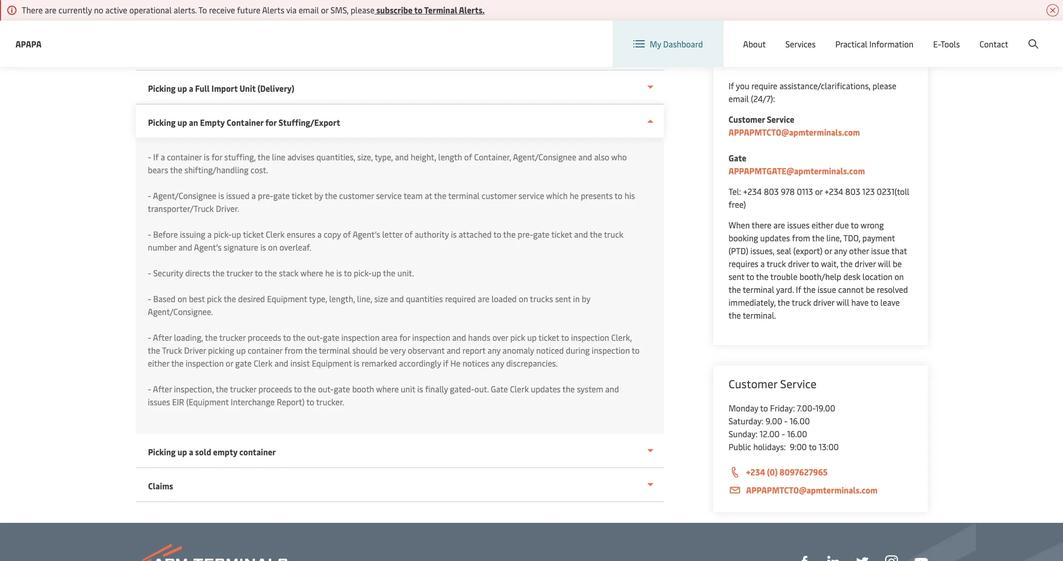 Task type: locate. For each thing, give the bounding box(es) containing it.
customer up the 'monday'
[[729, 376, 778, 392]]

1 vertical spatial from
[[285, 345, 303, 356]]

by down quantities,
[[314, 190, 323, 201]]

1 horizontal spatial pre-
[[518, 229, 533, 240]]

- left inspection,
[[148, 383, 151, 395]]

service for customer service appapmtcto@apmterminals.com
[[767, 114, 795, 125]]

- for - based on best pick the desired equipment type, length, line, size and quantities required are loaded on trucks sent in by agent/consignee.
[[148, 293, 151, 304]]

have
[[852, 297, 869, 308]]

picking up a full import unit (delivery) button
[[135, 71, 664, 105]]

2 vertical spatial terminal
[[319, 345, 350, 356]]

- left "security"
[[148, 267, 151, 279]]

service up the 7.00-
[[780, 376, 817, 392]]

clerk inside - after inspection, the trucker proceeds to the out-gate booth where unit is finally gated-out. gate clerk updates the system and issues eir (equipment interchange report) to trucker.
[[510, 383, 529, 395]]

0 horizontal spatial updates
[[531, 383, 561, 395]]

0 vertical spatial any
[[834, 245, 847, 256]]

picking left an
[[148, 117, 175, 128]]

be for when there are issues either due to wrong booking updates from the line, tdo, payment (ptd) issues, seal (export) or any other issue that requires a truck driver to wait, the driver will be sent to the trouble booth/help desk location on the terminal yard. if the issue cannot be resolved immediately, the truck driver will have to leave the terminal.
[[893, 258, 902, 269]]

customer for customer service
[[729, 376, 778, 392]]

- if a container is for stuffing, the line advises quantities, size, type, and height, length of container, agent/consignee and also who bears the shifting/handling cost.
[[148, 151, 627, 175]]

if inside the - if a container is for stuffing, the line advises quantities, size, type, and height, length of container, agent/consignee and also who bears the shifting/handling cost.
[[153, 151, 159, 163]]

up
[[177, 83, 187, 94], [177, 117, 187, 128], [232, 229, 241, 240], [372, 267, 381, 279], [527, 332, 537, 343], [236, 345, 246, 356], [177, 446, 187, 458]]

1 vertical spatial customer
[[729, 376, 778, 392]]

0 horizontal spatial will
[[837, 297, 850, 308]]

0 horizontal spatial from
[[285, 345, 303, 356]]

1 vertical spatial email
[[729, 93, 749, 104]]

0 vertical spatial where
[[301, 267, 323, 279]]

2 vertical spatial be
[[379, 345, 388, 356]]

- down bears at the top of the page
[[148, 190, 151, 201]]

issuing
[[180, 229, 205, 240]]

a right issuing
[[207, 229, 212, 240]]

- inside - before issuing a pick-up ticket clerk ensures a copy of agent's letter of authority is attached to the pre-gate ticket and the truck number and agent's signature is on overleaf.
[[148, 229, 151, 240]]

picking inside dropdown button
[[148, 83, 175, 94]]

0 horizontal spatial sent
[[555, 293, 571, 304]]

1 vertical spatial for
[[212, 151, 222, 163]]

be down location on the right of the page
[[866, 284, 875, 295]]

of right length
[[464, 151, 472, 163]]

are right the there
[[774, 219, 785, 231]]

a inside the - if a container is for stuffing, the line advises quantities, size, type, and height, length of container, agent/consignee and also who bears the shifting/handling cost.
[[161, 151, 165, 163]]

service for customer service
[[780, 376, 817, 392]]

contact button
[[980, 21, 1009, 67]]

line, inside the when there are issues either due to wrong booking updates from the line, tdo, payment (ptd) issues, seal (export) or any other issue that requires a truck driver to wait, the driver will be sent to the trouble booth/help desk location on the terminal yard. if the issue cannot be resolved immediately, the truck driver will have to leave the terminal.
[[827, 232, 842, 244]]

inspection down driver at bottom left
[[186, 358, 224, 369]]

2 customer from the left
[[482, 190, 517, 201]]

0 horizontal spatial please
[[351, 4, 375, 15]]

2 appapmtcto@apmterminals.com link from the top
[[729, 484, 912, 497]]

any up wait,
[[834, 245, 847, 256]]

or inside the - after loading, the trucker proceeds to the out-gate inspection area for inspection and hands over pick up ticket to inspection clerk, the truck driver picking up container from the terminal should be very observant and report any anomaly noticed during inspection to either the inspection or gate clerk and insist equipment is remarked accordingly if he notices any discrepancies.
[[226, 358, 233, 369]]

pick inside - based on best pick the desired equipment type, length, line, size and quantities required are loaded on trucks sent in by agent/consignee.
[[207, 293, 222, 304]]

proceeds down the desired
[[248, 332, 281, 343]]

authority
[[415, 229, 449, 240]]

or down picking
[[226, 358, 233, 369]]

alerts.
[[174, 4, 197, 15]]

type, inside - based on best pick the desired equipment type, length, line, size and quantities required are loaded on trucks sent in by agent/consignee.
[[309, 293, 327, 304]]

on inside the when there are issues either due to wrong booking updates from the line, tdo, payment (ptd) issues, seal (export) or any other issue that requires a truck driver to wait, the driver will be sent to the trouble booth/help desk location on the terminal yard. if the issue cannot be resolved immediately, the truck driver will have to leave the terminal.
[[895, 271, 904, 282]]

1 horizontal spatial are
[[478, 293, 490, 304]]

- inside - based on best pick the desired equipment type, length, line, size and quantities required are loaded on trucks sent in by agent/consignee.
[[148, 293, 151, 304]]

1 vertical spatial either
[[148, 358, 169, 369]]

pick inside the - after loading, the trucker proceeds to the out-gate inspection area for inspection and hands over pick up ticket to inspection clerk, the truck driver picking up container from the terminal should be very observant and report any anomaly noticed during inspection to either the inspection or gate clerk and insist equipment is remarked accordingly if he notices any discrepancies.
[[510, 332, 525, 343]]

1 horizontal spatial driver
[[814, 297, 835, 308]]

gate right out.
[[491, 383, 508, 395]]

container right empty
[[239, 446, 276, 458]]

1 vertical spatial where
[[376, 383, 399, 395]]

0 vertical spatial container
[[167, 151, 202, 163]]

other
[[849, 245, 869, 256]]

0 vertical spatial will
[[878, 258, 891, 269]]

up up 'signature'
[[232, 229, 241, 240]]

updates inside - after inspection, the trucker proceeds to the out-gate booth where unit is finally gated-out. gate clerk updates the system and issues eir (equipment interchange report) to trucker.
[[531, 383, 561, 395]]

2 horizontal spatial truck
[[792, 297, 812, 308]]

container inside dropdown button
[[239, 446, 276, 458]]

2 vertical spatial clerk
[[510, 383, 529, 395]]

1 horizontal spatial type,
[[375, 151, 393, 163]]

0 vertical spatial out-
[[307, 332, 323, 343]]

accordingly
[[399, 358, 441, 369]]

and left the "insist"
[[275, 358, 288, 369]]

or up wait,
[[825, 245, 832, 256]]

1 vertical spatial pre-
[[518, 229, 533, 240]]

you tube link
[[915, 555, 928, 561]]

picking inside dropdown button
[[148, 117, 175, 128]]

0 horizontal spatial gate
[[491, 383, 508, 395]]

the inside - based on best pick the desired equipment type, length, line, size and quantities required are loaded on trucks sent in by agent/consignee.
[[224, 293, 236, 304]]

report)
[[277, 396, 305, 408]]

2 service from the left
[[519, 190, 544, 201]]

also
[[594, 151, 610, 163]]

- left the loading,
[[148, 332, 151, 343]]

agent/consignee inside - agent/consignee is issued a pre-gate ticket by the customer service team at the terminal customer service which he presents to his transporter/truck driver.
[[153, 190, 216, 201]]

is up shifting/handling
[[204, 151, 210, 163]]

desired
[[238, 293, 265, 304]]

1 vertical spatial clerk
[[254, 358, 273, 369]]

for inside the - after loading, the trucker proceeds to the out-gate inspection area for inspection and hands over pick up ticket to inspection clerk, the truck driver picking up container from the terminal should be very observant and report any anomaly noticed during inspection to either the inspection or gate clerk and insist equipment is remarked accordingly if he notices any discrepancies.
[[400, 332, 410, 343]]

1 customer from the top
[[729, 114, 765, 125]]

2 after from the top
[[153, 383, 172, 395]]

fill 44 link
[[856, 555, 869, 561]]

container
[[226, 117, 263, 128]]

booth/help
[[800, 271, 842, 282]]

loading,
[[174, 332, 203, 343]]

pre- right attached
[[518, 229, 533, 240]]

a
[[189, 83, 193, 94], [161, 151, 165, 163], [252, 190, 256, 201], [207, 229, 212, 240], [317, 229, 322, 240], [761, 258, 765, 269], [189, 446, 193, 458]]

if inside the when there are issues either due to wrong booking updates from the line, tdo, payment (ptd) issues, seal (export) or any other issue that requires a truck driver to wait, the driver will be sent to the trouble booth/help desk location on the terminal yard. if the issue cannot be resolved immediately, the truck driver will have to leave the terminal.
[[796, 284, 802, 295]]

before
[[153, 229, 178, 240]]

by
[[314, 190, 323, 201], [582, 293, 591, 304]]

trucker for inspection,
[[230, 383, 256, 395]]

where right stack
[[301, 267, 323, 279]]

3 picking from the top
[[148, 446, 175, 458]]

16.00 down the 7.00-
[[790, 415, 810, 427]]

1 vertical spatial will
[[837, 297, 850, 308]]

inspection down clerk,
[[592, 345, 630, 356]]

1 vertical spatial type,
[[309, 293, 327, 304]]

2 horizontal spatial for
[[400, 332, 410, 343]]

- inside the - after loading, the trucker proceeds to the out-gate inspection area for inspection and hands over pick up ticket to inspection clerk, the truck driver picking up container from the terminal should be very observant and report any anomaly noticed during inspection to either the inspection or gate clerk and insist equipment is remarked accordingly if he notices any discrepancies.
[[148, 332, 151, 343]]

out- up trucker.
[[318, 383, 334, 395]]

either inside the - after loading, the trucker proceeds to the out-gate inspection area for inspection and hands over pick up ticket to inspection clerk, the truck driver picking up container from the terminal should be very observant and report any anomaly noticed during inspection to either the inspection or gate clerk and insist equipment is remarked accordingly if he notices any discrepancies.
[[148, 358, 169, 369]]

- left before
[[148, 229, 151, 240]]

customer down 'container,'
[[482, 190, 517, 201]]

0 vertical spatial picking
[[148, 83, 175, 94]]

advises
[[287, 151, 315, 163]]

- after loading, the trucker proceeds to the out-gate inspection area for inspection and hands over pick up ticket to inspection clerk, the truck driver picking up container from the terminal should be very observant and report any anomaly noticed during inspection to either the inspection or gate clerk and insist equipment is remarked accordingly if he notices any discrepancies.
[[148, 332, 640, 369]]

is inside the - after loading, the trucker proceeds to the out-gate inspection area for inspection and hands over pick up ticket to inspection clerk, the truck driver picking up container from the terminal should be very observant and report any anomaly noticed during inspection to either the inspection or gate clerk and insist equipment is remarked accordingly if he notices any discrepancies.
[[354, 358, 360, 369]]

0 vertical spatial pick
[[207, 293, 222, 304]]

0 horizontal spatial he
[[325, 267, 334, 279]]

for
[[265, 117, 277, 128], [212, 151, 222, 163], [400, 332, 410, 343]]

either left due
[[812, 219, 833, 231]]

803 left 978
[[764, 186, 779, 197]]

1 horizontal spatial agent/consignee
[[513, 151, 577, 163]]

trucker inside - after inspection, the trucker proceeds to the out-gate booth where unit is finally gated-out. gate clerk updates the system and issues eir (equipment interchange report) to trucker.
[[230, 383, 256, 395]]

0 vertical spatial pre-
[[258, 190, 273, 201]]

customer inside customer service appapmtcto@apmterminals.com
[[729, 114, 765, 125]]

by inside - agent/consignee is issued a pre-gate ticket by the customer service team at the terminal customer service which he presents to his transporter/truck driver.
[[314, 190, 323, 201]]

2 horizontal spatial be
[[893, 258, 902, 269]]

ticket up 'signature'
[[243, 229, 264, 240]]

after inside - after inspection, the trucker proceeds to the out-gate booth where unit is finally gated-out. gate clerk updates the system and issues eir (equipment interchange report) to trucker.
[[153, 383, 172, 395]]

0 vertical spatial after
[[153, 332, 172, 343]]

- inside - after inspection, the trucker proceeds to the out-gate booth where unit is finally gated-out. gate clerk updates the system and issues eir (equipment interchange report) to trucker.
[[148, 383, 151, 395]]

is left attached
[[451, 229, 457, 240]]

instagram image
[[885, 556, 898, 561]]

a left sold
[[189, 446, 193, 458]]

will up location on the right of the page
[[878, 258, 891, 269]]

he right 'which'
[[570, 190, 579, 201]]

be inside the - after loading, the trucker proceeds to the out-gate inspection area for inspection and hands over pick up ticket to inspection clerk, the truck driver picking up container from the terminal should be very observant and report any anomaly noticed during inspection to either the inspection or gate clerk and insist equipment is remarked accordingly if he notices any discrepancies.
[[379, 345, 388, 356]]

0 horizontal spatial equipment
[[267, 293, 307, 304]]

be down that
[[893, 258, 902, 269]]

when
[[729, 219, 750, 231]]

is up driver.
[[218, 190, 224, 201]]

2 picking from the top
[[148, 117, 175, 128]]

0 vertical spatial equipment
[[267, 293, 307, 304]]

either
[[812, 219, 833, 231], [148, 358, 169, 369]]

appapmtcto@apmterminals.com up gate appapmtgate@apmterminals.com
[[729, 126, 860, 138]]

8097627965
[[780, 466, 828, 478]]

picking up a full import unit (delivery)
[[148, 83, 294, 94]]

if inside the if you require assistance/clarifications, please email (24/7):
[[729, 80, 734, 91]]

gate up trucker.
[[334, 383, 350, 395]]

picking up claims
[[148, 446, 175, 458]]

signature
[[224, 241, 258, 253]]

1 vertical spatial issue
[[818, 284, 836, 295]]

for for stuffing/export
[[265, 117, 277, 128]]

container
[[167, 151, 202, 163], [248, 345, 283, 356], [239, 446, 276, 458]]

clerk up overleaf.
[[266, 229, 285, 240]]

either inside the when there are issues either due to wrong booking updates from the line, tdo, payment (ptd) issues, seal (export) or any other issue that requires a truck driver to wait, the driver will be sent to the trouble booth/help desk location on the terminal yard. if the issue cannot be resolved immediately, the truck driver will have to leave the terminal.
[[812, 219, 833, 231]]

for for stuffing,
[[212, 151, 222, 163]]

0 horizontal spatial pre-
[[258, 190, 273, 201]]

1 horizontal spatial he
[[570, 190, 579, 201]]

is inside - after inspection, the trucker proceeds to the out-gate booth where unit is finally gated-out. gate clerk updates the system and issues eir (equipment interchange report) to trucker.
[[417, 383, 423, 395]]

is down should
[[354, 358, 360, 369]]

(ptd)
[[729, 245, 749, 256]]

issues inside - after inspection, the trucker proceeds to the out-gate booth where unit is finally gated-out. gate clerk updates the system and issues eir (equipment interchange report) to trucker.
[[148, 396, 170, 408]]

hands
[[468, 332, 491, 343]]

on left overleaf.
[[268, 241, 278, 253]]

agent/consignee up 'which'
[[513, 151, 577, 163]]

number
[[148, 241, 176, 253]]

proceeds up report)
[[258, 383, 292, 395]]

out- for trucker.
[[318, 383, 334, 395]]

0 vertical spatial if
[[729, 80, 734, 91]]

1 horizontal spatial truck
[[767, 258, 786, 269]]

1 horizontal spatial terminal
[[448, 190, 480, 201]]

please down information
[[873, 80, 897, 91]]

from up the "insist"
[[285, 345, 303, 356]]

1 horizontal spatial issue
[[871, 245, 890, 256]]

trucks
[[530, 293, 553, 304]]

discrepancies.
[[506, 358, 558, 369]]

0 vertical spatial proceeds
[[248, 332, 281, 343]]

1 vertical spatial he
[[325, 267, 334, 279]]

0 horizontal spatial if
[[153, 151, 159, 163]]

a up bears at the top of the page
[[161, 151, 165, 163]]

0 vertical spatial sent
[[729, 271, 745, 282]]

pre-
[[258, 190, 273, 201], [518, 229, 533, 240]]

be up remarked
[[379, 345, 388, 356]]

1 horizontal spatial issues
[[787, 219, 810, 231]]

2 vertical spatial for
[[400, 332, 410, 343]]

you
[[736, 80, 750, 91]]

of right copy
[[343, 229, 351, 240]]

0 vertical spatial pick-
[[214, 229, 232, 240]]

2 vertical spatial truck
[[792, 297, 812, 308]]

0 horizontal spatial line,
[[357, 293, 372, 304]]

1 vertical spatial sent
[[555, 293, 571, 304]]

unit
[[401, 383, 415, 395]]

wait,
[[821, 258, 839, 269]]

service inside customer service appapmtcto@apmterminals.com
[[767, 114, 795, 125]]

be for - after loading, the trucker proceeds to the out-gate inspection area for inspection and hands over pick up ticket to inspection clerk, the truck driver picking up container from the terminal should be very observant and report any anomaly noticed during inspection to either the inspection or gate clerk and insist equipment is remarked accordingly if he notices any discrepancies.
[[379, 345, 388, 356]]

1 vertical spatial pick
[[510, 332, 525, 343]]

pick up anomaly
[[510, 332, 525, 343]]

for inside dropdown button
[[265, 117, 277, 128]]

1 picking from the top
[[148, 83, 175, 94]]

up left sold
[[177, 446, 187, 458]]

letter
[[382, 229, 403, 240]]

0 vertical spatial terminal
[[448, 190, 480, 201]]

1 horizontal spatial either
[[812, 219, 833, 231]]

1 vertical spatial proceeds
[[258, 383, 292, 395]]

issues left eir
[[148, 396, 170, 408]]

803
[[764, 186, 779, 197], [846, 186, 860, 197]]

trucker inside the - after loading, the trucker proceeds to the out-gate inspection area for inspection and hands over pick up ticket to inspection clerk, the truck driver picking up container from the terminal should be very observant and report any anomaly noticed during inspection to either the inspection or gate clerk and insist equipment is remarked accordingly if he notices any discrepancies.
[[219, 332, 246, 343]]

and down presents
[[574, 229, 588, 240]]

bears
[[148, 164, 168, 175]]

picking up an empty container for stuffing/export element
[[135, 138, 664, 434]]

driver.
[[216, 203, 239, 214]]

of right letter
[[405, 229, 413, 240]]

proceeds inside - after inspection, the trucker proceeds to the out-gate booth where unit is finally gated-out. gate clerk updates the system and issues eir (equipment interchange report) to trucker.
[[258, 383, 292, 395]]

service
[[767, 114, 795, 125], [780, 376, 817, 392]]

after inside the - after loading, the trucker proceeds to the out-gate inspection area for inspection and hands over pick up ticket to inspection clerk, the truck driver picking up container from the terminal should be very observant and report any anomaly noticed during inspection to either the inspection or gate clerk and insist equipment is remarked accordingly if he notices any discrepancies.
[[153, 332, 172, 343]]

type, inside the - if a container is for stuffing, the line advises quantities, size, type, and height, length of container, agent/consignee and also who bears the shifting/handling cost.
[[375, 151, 393, 163]]

gate
[[729, 152, 747, 164], [491, 383, 508, 395]]

email inside the if you require assistance/clarifications, please email (24/7):
[[729, 93, 749, 104]]

is inside the - if a container is for stuffing, the line advises quantities, size, type, and height, length of container, agent/consignee and also who bears the shifting/handling cost.
[[204, 151, 210, 163]]

clerk down discrepancies.
[[510, 383, 529, 395]]

if left you
[[729, 80, 734, 91]]

appapmtcto@apmterminals.com link up gate appapmtgate@apmterminals.com
[[729, 126, 860, 138]]

1 after from the top
[[153, 332, 172, 343]]

2 vertical spatial are
[[478, 293, 490, 304]]

appapmtcto@apmterminals.com link
[[729, 126, 860, 138], [729, 484, 912, 497]]

out- inside - after inspection, the trucker proceeds to the out-gate booth where unit is finally gated-out. gate clerk updates the system and issues eir (equipment interchange report) to trucker.
[[318, 383, 334, 395]]

to up the 9.00
[[760, 402, 768, 414]]

saturday:
[[729, 415, 764, 427]]

when there are issues either due to wrong booking updates from the line, tdo, payment (ptd) issues, seal (export) or any other issue that requires a truck driver to wait, the driver will be sent to the trouble booth/help desk location on the terminal yard. if the issue cannot be resolved immediately, the truck driver will have to leave the terminal.
[[729, 219, 908, 321]]

required
[[445, 293, 476, 304]]

0 horizontal spatial agent/consignee
[[153, 190, 216, 201]]

up up anomaly
[[527, 332, 537, 343]]

via
[[286, 4, 297, 15]]

1 service from the left
[[376, 190, 402, 201]]

0 horizontal spatial terminal
[[319, 345, 350, 356]]

0 vertical spatial truck
[[604, 229, 624, 240]]

terminal.
[[743, 310, 776, 321]]

line,
[[827, 232, 842, 244], [357, 293, 372, 304]]

driver
[[788, 258, 809, 269], [855, 258, 876, 269], [814, 297, 835, 308]]

container up bears at the top of the page
[[167, 151, 202, 163]]

area
[[382, 332, 398, 343]]

require
[[752, 80, 778, 91]]

shape link
[[798, 555, 811, 561]]

2 vertical spatial picking
[[148, 446, 175, 458]]

0 vertical spatial either
[[812, 219, 833, 231]]

and right size
[[390, 293, 404, 304]]

pick- up - based on best pick the desired equipment type, length, line, size and quantities required are loaded on trucks sent in by agent/consignee.
[[354, 267, 372, 279]]

up inside dropdown button
[[177, 83, 187, 94]]

agent/consignee inside the - if a container is for stuffing, the line advises quantities, size, type, and height, length of container, agent/consignee and also who bears the shifting/handling cost.
[[513, 151, 577, 163]]

0 horizontal spatial pick-
[[214, 229, 232, 240]]

inspection up the during
[[571, 332, 609, 343]]

clerk
[[266, 229, 285, 240], [254, 358, 273, 369], [510, 383, 529, 395]]

- right 12.00
[[782, 428, 785, 440]]

1 horizontal spatial by
[[582, 293, 591, 304]]

the
[[258, 151, 270, 163], [170, 164, 182, 175], [325, 190, 337, 201], [434, 190, 446, 201], [503, 229, 516, 240], [590, 229, 602, 240], [812, 232, 825, 244], [841, 258, 853, 269], [212, 267, 225, 279], [265, 267, 277, 279], [383, 267, 395, 279], [756, 271, 769, 282], [729, 284, 741, 295], [803, 284, 816, 295], [224, 293, 236, 304], [778, 297, 790, 308], [729, 310, 741, 321], [205, 332, 217, 343], [293, 332, 305, 343], [148, 345, 160, 356], [305, 345, 317, 356], [171, 358, 184, 369], [216, 383, 228, 395], [304, 383, 316, 395], [563, 383, 575, 395]]

for up shifting/handling
[[212, 151, 222, 163]]

appapmtcto@apmterminals.com link down +234 (0) 8097627965 link
[[729, 484, 912, 497]]

0 horizontal spatial be
[[379, 345, 388, 356]]

0 vertical spatial updates
[[760, 232, 790, 244]]

trucker for directs
[[227, 267, 253, 279]]

either down truck
[[148, 358, 169, 369]]

during
[[566, 345, 590, 356]]

monday to friday: 7.00-19.00 saturday: 9.00 - 16.00 sunday: 12.00 - 16.00 public holidays:  9:00 to 13:00
[[729, 402, 839, 453]]

1 vertical spatial by
[[582, 293, 591, 304]]

proceeds inside the - after loading, the trucker proceeds to the out-gate inspection area for inspection and hands over pick up ticket to inspection clerk, the truck driver picking up container from the terminal should be very observant and report any anomaly noticed during inspection to either the inspection or gate clerk and insist equipment is remarked accordingly if he notices any discrepancies.
[[248, 332, 281, 343]]

picking left full
[[148, 83, 175, 94]]

ticket inside the - after loading, the trucker proceeds to the out-gate inspection area for inspection and hands over pick up ticket to inspection clerk, the truck driver picking up container from the terminal should be very observant and report any anomaly noticed during inspection to either the inspection or gate clerk and insist equipment is remarked accordingly if he notices any discrepancies.
[[539, 332, 560, 343]]

for inside the - if a container is for stuffing, the line advises quantities, size, type, and height, length of container, agent/consignee and also who bears the shifting/handling cost.
[[212, 151, 222, 163]]

0 horizontal spatial are
[[45, 4, 56, 15]]

0 vertical spatial from
[[792, 232, 810, 244]]

out- inside the - after loading, the trucker proceeds to the out-gate inspection area for inspection and hands over pick up ticket to inspection clerk, the truck driver picking up container from the terminal should be very observant and report any anomaly noticed during inspection to either the inspection or gate clerk and insist equipment is remarked accordingly if he notices any discrepancies.
[[307, 332, 323, 343]]

driver down (export)
[[788, 258, 809, 269]]

any
[[834, 245, 847, 256], [488, 345, 501, 356], [491, 358, 504, 369]]

trucker for loading,
[[219, 332, 246, 343]]

clerk inside the - after loading, the trucker proceeds to the out-gate inspection area for inspection and hands over pick up ticket to inspection clerk, the truck driver picking up container from the terminal should be very observant and report any anomaly noticed during inspection to either the inspection or gate clerk and insist equipment is remarked accordingly if he notices any discrepancies.
[[254, 358, 273, 369]]

length
[[438, 151, 462, 163]]

0 vertical spatial agent's
[[353, 229, 380, 240]]

system
[[577, 383, 603, 395]]

contact
[[980, 38, 1009, 50]]

2 customer from the top
[[729, 376, 778, 392]]

no
[[94, 4, 103, 15]]

and down issuing
[[178, 241, 192, 253]]

picking inside dropdown button
[[148, 446, 175, 458]]

is right 'unit' on the left of the page
[[417, 383, 423, 395]]

ticket down 'which'
[[552, 229, 572, 240]]

a left full
[[189, 83, 193, 94]]

type,
[[375, 151, 393, 163], [309, 293, 327, 304]]

0 horizontal spatial pick
[[207, 293, 222, 304]]

my dashboard button
[[633, 21, 703, 67]]

e-tools
[[934, 38, 960, 50]]

in
[[573, 293, 580, 304]]

line, down due
[[827, 232, 842, 244]]

0 vertical spatial issues
[[787, 219, 810, 231]]

gate inside - after inspection, the trucker proceeds to the out-gate booth where unit is finally gated-out. gate clerk updates the system and issues eir (equipment interchange report) to trucker.
[[334, 383, 350, 395]]

0 vertical spatial service
[[767, 114, 795, 125]]

and
[[395, 151, 409, 163], [579, 151, 592, 163], [574, 229, 588, 240], [178, 241, 192, 253], [390, 293, 404, 304], [452, 332, 466, 343], [447, 345, 461, 356], [275, 358, 288, 369], [605, 383, 619, 395]]

of
[[464, 151, 472, 163], [343, 229, 351, 240], [405, 229, 413, 240]]

to
[[414, 4, 423, 15], [615, 190, 623, 201], [851, 219, 859, 231], [494, 229, 502, 240], [811, 258, 819, 269], [255, 267, 263, 279], [344, 267, 352, 279], [747, 271, 754, 282], [871, 297, 879, 308], [283, 332, 291, 343], [561, 332, 569, 343], [632, 345, 640, 356], [294, 383, 302, 395], [306, 396, 314, 408], [760, 402, 768, 414], [809, 441, 817, 453]]

that
[[892, 245, 907, 256]]

- inside the - if a container is for stuffing, the line advises quantities, size, type, and height, length of container, agent/consignee and also who bears the shifting/handling cost.
[[148, 151, 151, 163]]

- for - agent/consignee is issued a pre-gate ticket by the customer service team at the terminal customer service which he presents to his transporter/truck driver.
[[148, 190, 151, 201]]

1 horizontal spatial pick
[[510, 332, 525, 343]]

0 horizontal spatial truck
[[604, 229, 624, 240]]

1 vertical spatial container
[[248, 345, 283, 356]]

line, left size
[[357, 293, 372, 304]]

2 horizontal spatial are
[[774, 219, 785, 231]]

to up the desired
[[255, 267, 263, 279]]

service left team
[[376, 190, 402, 201]]

up left full
[[177, 83, 187, 94]]

terminal inside the when there are issues either due to wrong booking updates from the line, tdo, payment (ptd) issues, seal (export) or any other issue that requires a truck driver to wait, the driver will be sent to the trouble booth/help desk location on the terminal yard. if the issue cannot be resolved immediately, the truck driver will have to leave the terminal.
[[743, 284, 774, 295]]

1 horizontal spatial updates
[[760, 232, 790, 244]]

sms,
[[331, 4, 349, 15]]

requires
[[729, 258, 759, 269]]

sent left the in
[[555, 293, 571, 304]]

- inside - agent/consignee is issued a pre-gate ticket by the customer service team at the terminal customer service which he presents to his transporter/truck driver.
[[148, 190, 151, 201]]

1 vertical spatial pick-
[[354, 267, 372, 279]]

container,
[[474, 151, 511, 163]]

interchange
[[231, 396, 275, 408]]

where left 'unit' on the left of the page
[[376, 383, 399, 395]]

trucker up interchange
[[230, 383, 256, 395]]

0 vertical spatial email
[[299, 4, 319, 15]]

any inside the when there are issues either due to wrong booking updates from the line, tdo, payment (ptd) issues, seal (export) or any other issue that requires a truck driver to wait, the driver will be sent to the trouble booth/help desk location on the terminal yard. if the issue cannot be resolved immediately, the truck driver will have to leave the terminal.
[[834, 245, 847, 256]]

2 vertical spatial if
[[796, 284, 802, 295]]

by inside - based on best pick the desired equipment type, length, line, size and quantities required are loaded on trucks sent in by agent/consignee.
[[582, 293, 591, 304]]

1 vertical spatial out-
[[318, 383, 334, 395]]

pick right best
[[207, 293, 222, 304]]

1 horizontal spatial service
[[519, 190, 544, 201]]

agent/consignee up 'transporter/truck'
[[153, 190, 216, 201]]

picking for picking up a sold empty container
[[148, 446, 175, 458]]

ticket up noticed
[[539, 332, 560, 343]]

issued
[[226, 190, 250, 201]]

1 horizontal spatial where
[[376, 383, 399, 395]]

terminal inside - agent/consignee is issued a pre-gate ticket by the customer service team at the terminal customer service which he presents to his transporter/truck driver.
[[448, 190, 480, 201]]

0 vertical spatial appapmtcto@apmterminals.com
[[729, 126, 860, 138]]

driver down booth/help on the right of page
[[814, 297, 835, 308]]

1 vertical spatial equipment
[[312, 358, 352, 369]]

truck inside - before issuing a pick-up ticket clerk ensures a copy of agent's letter of authority is attached to the pre-gate ticket and the truck number and agent's signature is on overleaf.
[[604, 229, 624, 240]]

directs
[[185, 267, 210, 279]]

services button
[[786, 21, 816, 67]]

he up length,
[[325, 267, 334, 279]]

report
[[463, 345, 486, 356]]

tel:
[[729, 186, 741, 197]]

0 vertical spatial type,
[[375, 151, 393, 163]]

0 vertical spatial 16.00
[[790, 415, 810, 427]]

0 vertical spatial gate
[[729, 152, 747, 164]]

1 horizontal spatial email
[[729, 93, 749, 104]]



Task type: vqa. For each thing, say whether or not it's contained in the screenshot.
leftmost with
no



Task type: describe. For each thing, give the bounding box(es) containing it.
quantities
[[406, 293, 443, 304]]

noticed
[[536, 345, 564, 356]]

1 vertical spatial 16.00
[[787, 428, 808, 440]]

pre- inside - agent/consignee is issued a pre-gate ticket by the customer service team at the terminal customer service which he presents to his transporter/truck driver.
[[258, 190, 273, 201]]

1 vertical spatial any
[[488, 345, 501, 356]]

up inside dropdown button
[[177, 446, 187, 458]]

anomaly
[[503, 345, 534, 356]]

length,
[[329, 293, 355, 304]]

who
[[611, 151, 627, 163]]

clerk inside - before issuing a pick-up ticket clerk ensures a copy of agent's letter of authority is attached to the pre-gate ticket and the truck number and agent's signature is on overleaf.
[[266, 229, 285, 240]]

he inside - agent/consignee is issued a pre-gate ticket by the customer service team at the terminal customer service which he presents to his transporter/truck driver.
[[570, 190, 579, 201]]

on inside - before issuing a pick-up ticket clerk ensures a copy of agent's letter of authority is attached to the pre-gate ticket and the truck number and agent's signature is on overleaf.
[[268, 241, 278, 253]]

sent inside - based on best pick the desired equipment type, length, line, size and quantities required are loaded on trucks sent in by agent/consignee.
[[555, 293, 571, 304]]

attached
[[459, 229, 492, 240]]

2 horizontal spatial driver
[[855, 258, 876, 269]]

overleaf.
[[280, 241, 312, 253]]

should
[[352, 345, 377, 356]]

twitter image
[[856, 556, 869, 561]]

or inside tel: +234 803 978 0113 or +234 803 123 0231(toll free)
[[815, 186, 823, 197]]

equipment inside the - after loading, the trucker proceeds to the out-gate inspection area for inspection and hands over pick up ticket to inspection clerk, the truck driver picking up container from the terminal should be very observant and report any anomaly noticed during inspection to either the inspection or gate clerk and insist equipment is remarked accordingly if he notices any discrepancies.
[[312, 358, 352, 369]]

and left height,
[[395, 151, 409, 163]]

ticket inside - agent/consignee is issued a pre-gate ticket by the customer service team at the terminal customer service which he presents to his transporter/truck driver.
[[292, 190, 312, 201]]

after for the
[[153, 332, 172, 343]]

- right the 9.00
[[785, 415, 788, 427]]

+234 left (0)
[[746, 466, 765, 478]]

0 horizontal spatial driver
[[788, 258, 809, 269]]

a inside dropdown button
[[189, 446, 193, 458]]

facebook image
[[798, 556, 811, 561]]

from inside the - after loading, the trucker proceeds to the out-gate inspection area for inspection and hands over pick up ticket to inspection clerk, the truck driver picking up container from the terminal should be very observant and report any anomaly noticed during inspection to either the inspection or gate clerk and insist equipment is remarked accordingly if he notices any discrepancies.
[[285, 345, 303, 356]]

linkedin image
[[827, 556, 840, 561]]

booking
[[729, 232, 758, 244]]

gate down length,
[[323, 332, 339, 343]]

equipment inside - based on best pick the desired equipment type, length, line, size and quantities required are loaded on trucks sent in by agent/consignee.
[[267, 293, 307, 304]]

after for issues
[[153, 383, 172, 395]]

0 horizontal spatial issue
[[818, 284, 836, 295]]

public
[[729, 441, 752, 453]]

/
[[982, 30, 986, 42]]

to right report)
[[306, 396, 314, 408]]

1 vertical spatial agent's
[[194, 241, 222, 253]]

apmt footer logo image
[[135, 544, 287, 561]]

to up the "insist"
[[283, 332, 291, 343]]

+234 right "0113"
[[825, 186, 844, 197]]

help
[[729, 49, 752, 64]]

123
[[863, 186, 875, 197]]

where inside - after inspection, the trucker proceeds to the out-gate booth where unit is finally gated-out. gate clerk updates the system and issues eir (equipment interchange report) to trucker.
[[376, 383, 399, 395]]

1 horizontal spatial of
[[405, 229, 413, 240]]

about button
[[743, 21, 766, 67]]

- for - if a container is for stuffing, the line advises quantities, size, type, and height, length of container, agent/consignee and also who bears the shifting/handling cost.
[[148, 151, 151, 163]]

of inside the - if a container is for stuffing, the line advises quantities, size, type, and height, length of container, agent/consignee and also who bears the shifting/handling cost.
[[464, 151, 472, 163]]

1 customer from the left
[[339, 190, 374, 201]]

1 vertical spatial truck
[[767, 258, 786, 269]]

loaded
[[492, 293, 517, 304]]

practical information button
[[836, 21, 914, 67]]

booth)
[[827, 49, 861, 64]]

1 horizontal spatial agent's
[[353, 229, 380, 240]]

to down clerk,
[[632, 345, 640, 356]]

help desk (trouble booth)
[[729, 49, 863, 64]]

quantities,
[[317, 151, 355, 163]]

1 appapmtcto@apmterminals.com link from the top
[[729, 126, 860, 138]]

sold
[[195, 446, 211, 458]]

line, inside - based on best pick the desired equipment type, length, line, size and quantities required are loaded on trucks sent in by agent/consignee.
[[357, 293, 372, 304]]

to down requires
[[747, 271, 754, 282]]

picking for picking up an empty container for stuffing/export
[[148, 117, 175, 128]]

empty
[[200, 117, 225, 128]]

or inside the when there are issues either due to wrong booking updates from the line, tdo, payment (ptd) issues, seal (export) or any other issue that requires a truck driver to wait, the driver will be sent to the trouble booth/help desk location on the terminal yard. if the issue cannot be resolved immediately, the truck driver will have to leave the terminal.
[[825, 245, 832, 256]]

container inside the - after loading, the trucker proceeds to the out-gate inspection area for inspection and hands over pick up ticket to inspection clerk, the truck driver picking up container from the terminal should be very observant and report any anomaly noticed during inspection to either the inspection or gate clerk and insist equipment is remarked accordingly if he notices any discrepancies.
[[248, 345, 283, 356]]

- for - before issuing a pick-up ticket clerk ensures a copy of agent's letter of authority is attached to the pre-gate ticket and the truck number and agent's signature is on overleaf.
[[148, 229, 151, 240]]

proceeds for up
[[248, 332, 281, 343]]

up inside dropdown button
[[177, 117, 187, 128]]

to
[[198, 4, 207, 15]]

booth
[[352, 383, 374, 395]]

0 horizontal spatial of
[[343, 229, 351, 240]]

container inside the - if a container is for stuffing, the line advises quantities, size, type, and height, length of container, agent/consignee and also who bears the shifting/handling cost.
[[167, 151, 202, 163]]

inspection up should
[[341, 332, 380, 343]]

up inside - before issuing a pick-up ticket clerk ensures a copy of agent's letter of authority is attached to the pre-gate ticket and the truck number and agent's signature is on overleaf.
[[232, 229, 241, 240]]

a inside - agent/consignee is issued a pre-gate ticket by the customer service team at the terminal customer service which he presents to his transporter/truck driver.
[[252, 190, 256, 201]]

terminal inside the - after loading, the trucker proceeds to the out-gate inspection area for inspection and hands over pick up ticket to inspection clerk, the truck driver picking up container from the terminal should be very observant and report any anomaly noticed during inspection to either the inspection or gate clerk and insist equipment is remarked accordingly if he notices any discrepancies.
[[319, 345, 350, 356]]

(24/7):
[[751, 93, 775, 104]]

0 horizontal spatial where
[[301, 267, 323, 279]]

claims
[[148, 480, 173, 492]]

(export)
[[794, 245, 823, 256]]

to up booth/help on the right of page
[[811, 258, 819, 269]]

sent inside the when there are issues either due to wrong booking updates from the line, tdo, payment (ptd) issues, seal (export) or any other issue that requires a truck driver to wait, the driver will be sent to the trouble booth/help desk location on the terminal yard. if the issue cannot be resolved immediately, the truck driver will have to leave the terminal.
[[729, 271, 745, 282]]

on up agent/consignee. at the bottom left of the page
[[178, 293, 187, 304]]

alerts.
[[459, 4, 485, 15]]

appapmtgate@apmterminals.com
[[729, 165, 865, 176]]

picking up a sold empty container
[[148, 446, 276, 458]]

proceeds for report)
[[258, 383, 292, 395]]

and left also
[[579, 151, 592, 163]]

1 horizontal spatial be
[[866, 284, 875, 295]]

stuffing/export
[[278, 117, 340, 128]]

out- for from
[[307, 332, 323, 343]]

and up "he"
[[447, 345, 461, 356]]

gate inside - agent/consignee is issued a pre-gate ticket by the customer service team at the terminal customer service which he presents to his transporter/truck driver.
[[273, 190, 290, 201]]

apapa link
[[15, 37, 42, 50]]

practical information
[[836, 38, 914, 50]]

switch location
[[773, 30, 831, 41]]

or left sms,
[[321, 4, 329, 15]]

1 horizontal spatial will
[[878, 258, 891, 269]]

(trouble
[[782, 49, 824, 64]]

due
[[835, 219, 849, 231]]

- agent/consignee is issued a pre-gate ticket by the customer service team at the terminal customer service which he presents to his transporter/truck driver.
[[148, 190, 635, 214]]

2 803 from the left
[[846, 186, 860, 197]]

a inside dropdown button
[[189, 83, 193, 94]]

pre- inside - before issuing a pick-up ticket clerk ensures a copy of agent's letter of authority is attached to the pre-gate ticket and the truck number and agent's signature is on overleaf.
[[518, 229, 533, 240]]

gate up interchange
[[235, 358, 252, 369]]

12.00
[[760, 428, 780, 440]]

subscribe to terminal alerts. link
[[375, 4, 485, 15]]

youtube image
[[915, 558, 928, 561]]

out.
[[475, 383, 489, 395]]

inspection,
[[174, 383, 214, 395]]

to left terminal
[[414, 4, 423, 15]]

clerk,
[[611, 332, 632, 343]]

size,
[[357, 151, 373, 163]]

up up size
[[372, 267, 381, 279]]

978
[[781, 186, 795, 197]]

to right have
[[871, 297, 879, 308]]

- for - after inspection, the trucker proceeds to the out-gate booth where unit is finally gated-out. gate clerk updates the system and issues eir (equipment interchange report) to trucker.
[[148, 383, 151, 395]]

stack
[[279, 267, 299, 279]]

gate inside - after inspection, the trucker proceeds to the out-gate booth where unit is finally gated-out. gate clerk updates the system and issues eir (equipment interchange report) to trucker.
[[491, 383, 508, 395]]

on left trucks
[[519, 293, 528, 304]]

to inside - before issuing a pick-up ticket clerk ensures a copy of agent's letter of authority is attached to the pre-gate ticket and the truck number and agent's signature is on overleaf.
[[494, 229, 502, 240]]

gate inside - before issuing a pick-up ticket clerk ensures a copy of agent's letter of authority is attached to the pre-gate ticket and the truck number and agent's signature is on overleaf.
[[533, 229, 550, 240]]

empty
[[213, 446, 237, 458]]

friday:
[[770, 402, 795, 414]]

picking for picking up a full import unit (delivery)
[[148, 83, 175, 94]]

e-tools button
[[934, 21, 960, 67]]

free)
[[729, 199, 746, 210]]

there
[[752, 219, 772, 231]]

desk
[[844, 271, 861, 282]]

1 803 from the left
[[764, 186, 779, 197]]

picking up an empty container for stuffing/export
[[148, 117, 340, 128]]

an
[[189, 117, 198, 128]]

team
[[404, 190, 423, 201]]

issues inside the when there are issues either due to wrong booking updates from the line, tdo, payment (ptd) issues, seal (export) or any other issue that requires a truck driver to wait, the driver will be sent to the trouble booth/help desk location on the terminal yard. if the issue cannot be resolved immediately, the truck driver will have to leave the terminal.
[[787, 219, 810, 231]]

location
[[800, 30, 831, 41]]

size
[[374, 293, 388, 304]]

from inside the when there are issues either due to wrong booking updates from the line, tdo, payment (ptd) issues, seal (export) or any other issue that requires a truck driver to wait, the driver will be sent to the trouble booth/help desk location on the terminal yard. if the issue cannot be resolved immediately, the truck driver will have to leave the terminal.
[[792, 232, 810, 244]]

to inside - agent/consignee is issued a pre-gate ticket by the customer service team at the terminal customer service which he presents to his transporter/truck driver.
[[615, 190, 623, 201]]

inspection up observant
[[412, 332, 450, 343]]

a inside the when there are issues either due to wrong booking updates from the line, tdo, payment (ptd) issues, seal (export) or any other issue that requires a truck driver to wait, the driver will be sent to the trouble booth/help desk location on the terminal yard. if the issue cannot be resolved immediately, the truck driver will have to leave the terminal.
[[761, 258, 765, 269]]

currently
[[58, 4, 92, 15]]

he
[[451, 358, 461, 369]]

and up "report"
[[452, 332, 466, 343]]

is right 'signature'
[[260, 241, 266, 253]]

close alert image
[[1047, 4, 1059, 17]]

line
[[272, 151, 285, 163]]

updates inside the when there are issues either due to wrong booking updates from the line, tdo, payment (ptd) issues, seal (export) or any other issue that requires a truck driver to wait, the driver will be sent to the trouble booth/help desk location on the terminal yard. if the issue cannot be resolved immediately, the truck driver will have to leave the terminal.
[[760, 232, 790, 244]]

is up length,
[[336, 267, 342, 279]]

to up report)
[[294, 383, 302, 395]]

to up the during
[[561, 332, 569, 343]]

a left copy
[[317, 229, 322, 240]]

is inside - agent/consignee is issued a pre-gate ticket by the customer service team at the terminal customer service which he presents to his transporter/truck driver.
[[218, 190, 224, 201]]

customer for customer service appapmtcto@apmterminals.com
[[729, 114, 765, 125]]

notices
[[463, 358, 489, 369]]

over
[[493, 332, 508, 343]]

information
[[870, 38, 914, 50]]

location
[[863, 271, 893, 282]]

- for - security directs the trucker to the stack where he is to pick-up the unit.
[[148, 267, 151, 279]]

are inside the when there are issues either due to wrong booking updates from the line, tdo, payment (ptd) issues, seal (export) or any other issue that requires a truck driver to wait, the driver will be sent to the trouble booth/help desk location on the terminal yard. if the issue cannot be resolved immediately, the truck driver will have to leave the terminal.
[[774, 219, 785, 231]]

+234 right tel:
[[743, 186, 762, 197]]

presents
[[581, 190, 613, 201]]

active
[[105, 4, 127, 15]]

0 vertical spatial are
[[45, 4, 56, 15]]

0231(toll
[[877, 186, 910, 197]]

and inside - after inspection, the trucker proceeds to the out-gate booth where unit is finally gated-out. gate clerk updates the system and issues eir (equipment interchange report) to trucker.
[[605, 383, 619, 395]]

up right picking
[[236, 345, 246, 356]]

1 vertical spatial appapmtcto@apmterminals.com
[[746, 484, 878, 496]]

gate inside gate appapmtgate@apmterminals.com
[[729, 152, 747, 164]]

login / create account
[[960, 30, 1044, 42]]

unit.
[[398, 267, 414, 279]]

please inside the if you require assistance/clarifications, please email (24/7):
[[873, 80, 897, 91]]

eir
[[172, 396, 184, 408]]

to right 9:00
[[809, 441, 817, 453]]

to right due
[[851, 219, 859, 231]]

are inside - based on best pick the desired equipment type, length, line, size and quantities required are loaded on trucks sent in by agent/consignee.
[[478, 293, 490, 304]]

if
[[443, 358, 449, 369]]

2 vertical spatial any
[[491, 358, 504, 369]]

- for - after loading, the trucker proceeds to the out-gate inspection area for inspection and hands over pick up ticket to inspection clerk, the truck driver picking up container from the terminal should be very observant and report any anomaly noticed during inspection to either the inspection or gate clerk and insist equipment is remarked accordingly if he notices any discrepancies.
[[148, 332, 151, 343]]

pick- inside - before issuing a pick-up ticket clerk ensures a copy of agent's letter of authority is attached to the pre-gate ticket and the truck number and agent's signature is on overleaf.
[[214, 229, 232, 240]]

switch location button
[[757, 30, 831, 41]]

if you require assistance/clarifications, please email (24/7):
[[729, 80, 897, 104]]

terminal
[[424, 4, 458, 15]]

and inside - based on best pick the desired equipment type, length, line, size and quantities required are loaded on trucks sent in by agent/consignee.
[[390, 293, 404, 304]]

to up length,
[[344, 267, 352, 279]]

full
[[195, 83, 210, 94]]

there
[[22, 4, 43, 15]]

0 horizontal spatial email
[[299, 4, 319, 15]]

cannot
[[838, 284, 864, 295]]

insist
[[290, 358, 310, 369]]

global menu
[[864, 30, 911, 42]]

menu
[[890, 30, 911, 42]]



